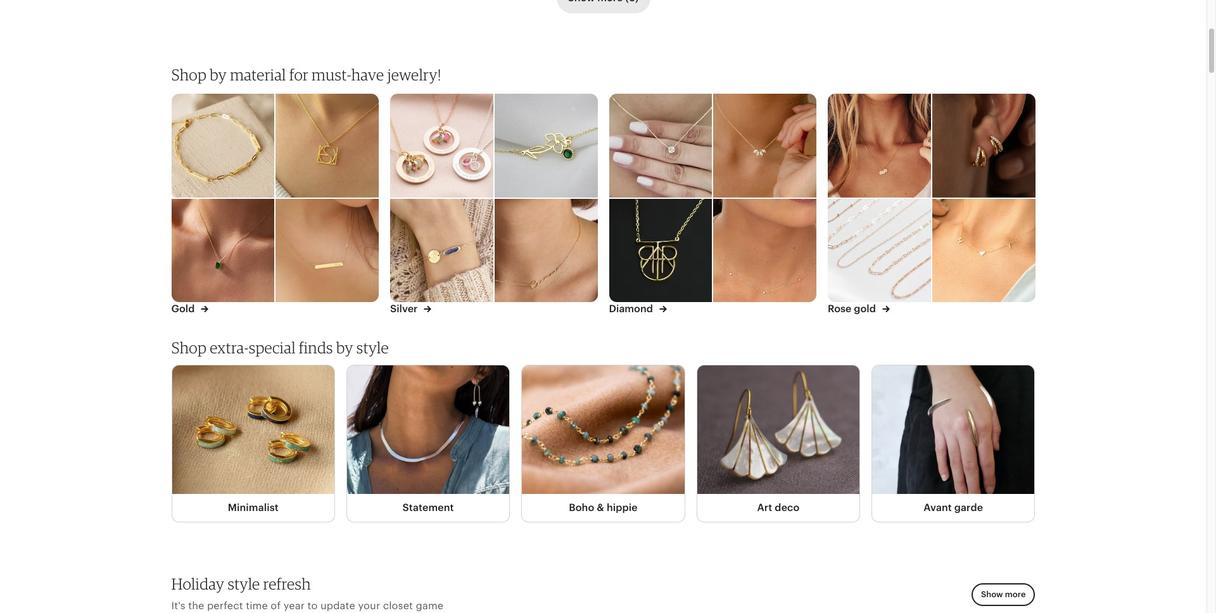Task type: locate. For each thing, give the bounding box(es) containing it.
shop for shop by material for must-have jewelry!
[[171, 65, 207, 84]]

gold
[[171, 303, 197, 315]]

more
[[1005, 590, 1026, 600]]

shop extra-special finds by style
[[171, 338, 389, 357]]

hippie
[[607, 502, 638, 514]]

by
[[210, 65, 227, 84], [336, 338, 353, 357]]

custom mini name bar bracelet by caitlyn minimalist • engraved charm bracelet with a dainty paperclip chain • new mom gift • bm56f39 image
[[171, 94, 275, 197]]

marquise diamond necklace by caitlynminimalist • flower petal diamond necklace • flower necklace • bridesmaid gift • nr055 image
[[714, 94, 817, 197]]

1 shop from the top
[[171, 65, 207, 84]]

shop
[[171, 65, 207, 84], [171, 338, 207, 357]]

silver link
[[390, 302, 432, 317]]

must-
[[312, 65, 351, 84]]

1 vertical spatial style
[[228, 575, 260, 594]]

1 vertical spatial by
[[336, 338, 353, 357]]

update
[[321, 600, 355, 612]]

it's
[[171, 600, 186, 612]]

0 vertical spatial style
[[357, 338, 389, 357]]

minimalist
[[228, 502, 279, 514]]

silver birth flower bracelet • birthstone bracelet • custom  bracelet • custom flower bracelet • personalized flower bracelet • birth flower image
[[495, 94, 598, 197]]

statement
[[403, 502, 454, 514]]

show more link
[[972, 584, 1036, 607]]

rose gold
[[828, 303, 879, 315]]

to
[[308, 600, 318, 612]]

show more
[[981, 590, 1026, 600]]

garde
[[955, 502, 983, 514]]

custom birthstone bracelet, initial bracelet, unbiological sister bracelets birthstone jewelry birthday gift friendship bracelet for women image
[[390, 199, 493, 302]]

personalized jewelry for her, gift for bridesmaids, unique gift for women, minimalist design name logo necklace - name necklace personalized image
[[609, 199, 712, 302]]

0 vertical spatial by
[[210, 65, 227, 84]]

show
[[981, 590, 1003, 600]]

style inside holiday style refresh it's the perfect time of year to update your closet game
[[228, 575, 260, 594]]

rose gold single chain necklace - rose gold necklaces, rose gold chain, rose gold paperclip, rose gold figaro, rose gold satellite |rfn00001 image
[[827, 199, 931, 302]]

attached diamond on chain, 14kt gold diamond necklace, diamond solitaire necklace, bridesmaid necklace image
[[609, 94, 712, 197]]

gold link
[[171, 302, 209, 317]]

&
[[597, 502, 604, 514]]

0 horizontal spatial style
[[228, 575, 260, 594]]

personalized signature necklace, custom name necklace, signature name necklace, dainty name jewelry, gift for her, mother day gift image
[[495, 199, 598, 302]]

shop by material for must-have jewelry!
[[171, 65, 441, 84]]

for
[[289, 65, 309, 84]]

style up time
[[228, 575, 260, 594]]

game
[[416, 600, 444, 612]]

by right finds on the bottom
[[336, 338, 353, 357]]

deco
[[775, 502, 800, 514]]

boho
[[569, 502, 595, 514]]

1 vertical spatial shop
[[171, 338, 207, 357]]

closet
[[383, 600, 413, 612]]

time
[[246, 600, 268, 612]]

show more button
[[972, 584, 1036, 607]]

0 vertical spatial shop
[[171, 65, 207, 84]]

style
[[357, 338, 389, 357], [228, 575, 260, 594]]

by left material
[[210, 65, 227, 84]]

year
[[284, 600, 305, 612]]

style right finds on the bottom
[[357, 338, 389, 357]]

1 horizontal spatial by
[[336, 338, 353, 357]]

finds
[[299, 338, 333, 357]]

2 shop from the top
[[171, 338, 207, 357]]

gold
[[854, 303, 876, 315]]

perfect
[[207, 600, 243, 612]]



Task type: vqa. For each thing, say whether or not it's contained in the screenshot.
Refresh at the bottom of the page
yes



Task type: describe. For each thing, give the bounding box(es) containing it.
1 horizontal spatial style
[[357, 338, 389, 357]]

0 horizontal spatial by
[[210, 65, 227, 84]]

tiny initial necklace • gold, rose gold, or silver - letter name dainty layering charm necklace - gift for mom for her personalized jewelry image
[[827, 94, 931, 197]]

shop for shop extra-special finds by style
[[171, 338, 207, 357]]

holiday style refresh it's the perfect time of year to update your closet game
[[171, 575, 444, 612]]

silver
[[390, 303, 420, 315]]

diamond link
[[609, 302, 667, 317]]

refresh
[[263, 575, 311, 594]]

avant garde
[[924, 502, 983, 514]]

have
[[351, 65, 384, 84]]

jewelry!
[[387, 65, 441, 84]]

rose gold link
[[828, 302, 890, 317]]

art
[[757, 502, 773, 514]]

special
[[249, 338, 296, 357]]

the
[[188, 600, 204, 612]]

boho & hippie
[[569, 502, 638, 514]]

personalized handmade women gold name necklace,  minimalist christmas gift for her,  personalized gift for women who has everything image
[[276, 94, 380, 197]]

rose
[[828, 303, 852, 315]]

material
[[230, 65, 286, 84]]

art deco
[[757, 502, 800, 514]]

family eternal ring and birthstone personalised necklace • personalised jewellery • gift for her • birthday gift • bloom boutique image
[[390, 94, 493, 197]]

extra-
[[210, 338, 249, 357]]

14k solid gold rectangle emerald necklace, minimalist necklace, emerald necklace, may birthstone necklace, christmas gift jewelry image
[[171, 199, 275, 302]]

avant
[[924, 502, 952, 514]]

of
[[271, 600, 281, 612]]

diamond necklace / 14k gold diamond necklace / diamond solitaire necklace / dainty diamond necklace /  christmas gift  / holiday sale image
[[714, 199, 817, 302]]

your
[[358, 600, 380, 612]]

14k solid gold personalized minimalist bar name necklace •  handwriting name necklace • gift for her • birthday gift • christmas gift image
[[276, 199, 380, 302]]

holiday
[[171, 575, 224, 594]]

diamond
[[609, 303, 656, 315]]

double hoop huggie earrings by caitlyn minimalist • pave gold huggie hoops • diamond earrings • bridesmaid, wedding earrings • er119 image
[[932, 94, 1036, 197]]

personalized name necklace - initial necklace - letter necklace - custom necklace - wife gifts - gifts for mom - minimalist- christmas  gift image
[[932, 199, 1036, 302]]



